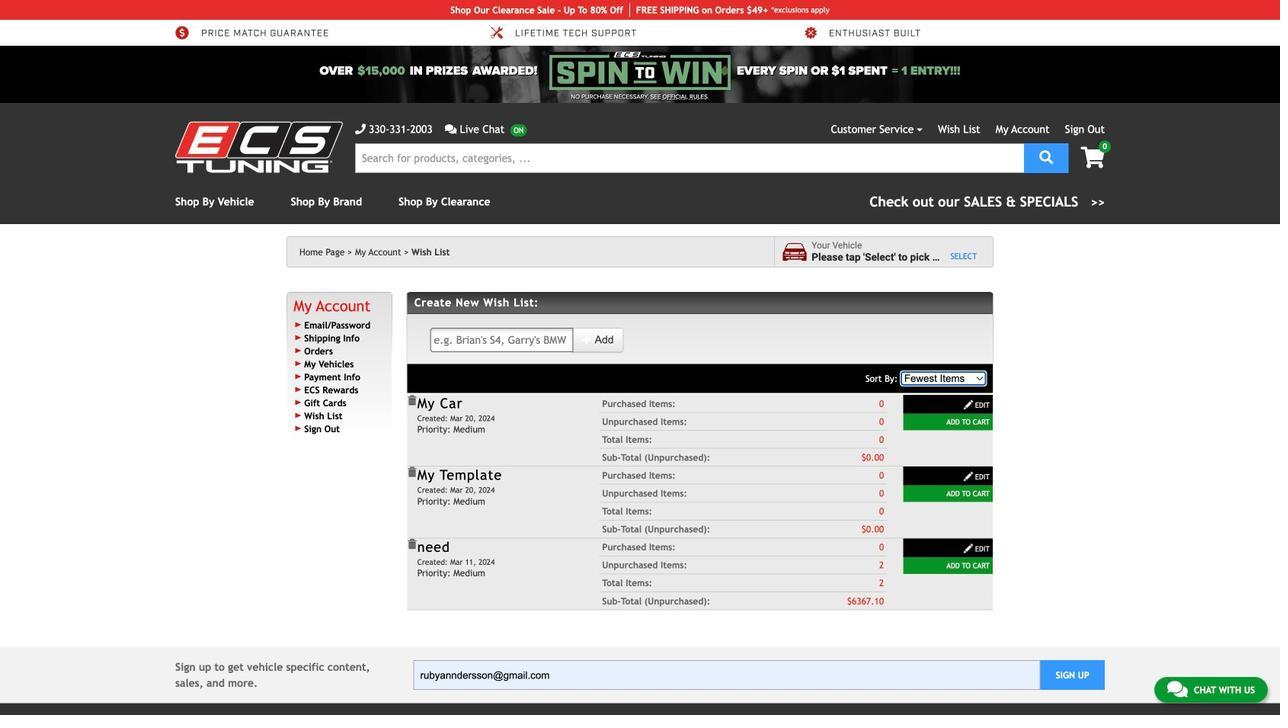 Task type: vqa. For each thing, say whether or not it's contained in the screenshot.
Search text field
yes



Task type: describe. For each thing, give the bounding box(es) containing it.
shopping cart image
[[1081, 147, 1105, 168]]

white image for delete image at the bottom of page
[[963, 471, 974, 482]]

ecs tuning 'spin to win' contest logo image
[[550, 52, 731, 90]]

comments image
[[1168, 680, 1188, 698]]

ecs tuning image
[[175, 122, 343, 173]]

Search text field
[[355, 143, 1025, 173]]



Task type: locate. For each thing, give the bounding box(es) containing it.
delete image
[[407, 395, 418, 406], [407, 539, 418, 550]]

comments image
[[445, 124, 457, 135]]

e.g. Brian's S4, Garry's BMW E92...etc text field
[[430, 328, 574, 352]]

search image
[[1040, 151, 1054, 164]]

2 white image from the top
[[963, 471, 974, 482]]

1 vertical spatial white image
[[963, 543, 974, 554]]

delete image up delete image at the bottom of page
[[407, 395, 418, 406]]

0 vertical spatial white image
[[582, 335, 593, 346]]

delete image
[[407, 467, 418, 478]]

0 vertical spatial white image
[[963, 399, 974, 410]]

phone image
[[355, 124, 366, 135]]

1 delete image from the top
[[407, 395, 418, 406]]

1 white image from the top
[[963, 399, 974, 410]]

delete image down delete image at the bottom of page
[[407, 539, 418, 550]]

0 vertical spatial delete image
[[407, 395, 418, 406]]

0 horizontal spatial white image
[[582, 335, 593, 346]]

2 delete image from the top
[[407, 539, 418, 550]]

white image for second delete icon from the bottom
[[963, 399, 974, 410]]

1 vertical spatial white image
[[963, 471, 974, 482]]

white image
[[963, 399, 974, 410], [963, 471, 974, 482]]

1 vertical spatial delete image
[[407, 539, 418, 550]]

Email email field
[[414, 660, 1041, 690]]

white image
[[582, 335, 593, 346], [963, 543, 974, 554]]

1 horizontal spatial white image
[[963, 543, 974, 554]]



